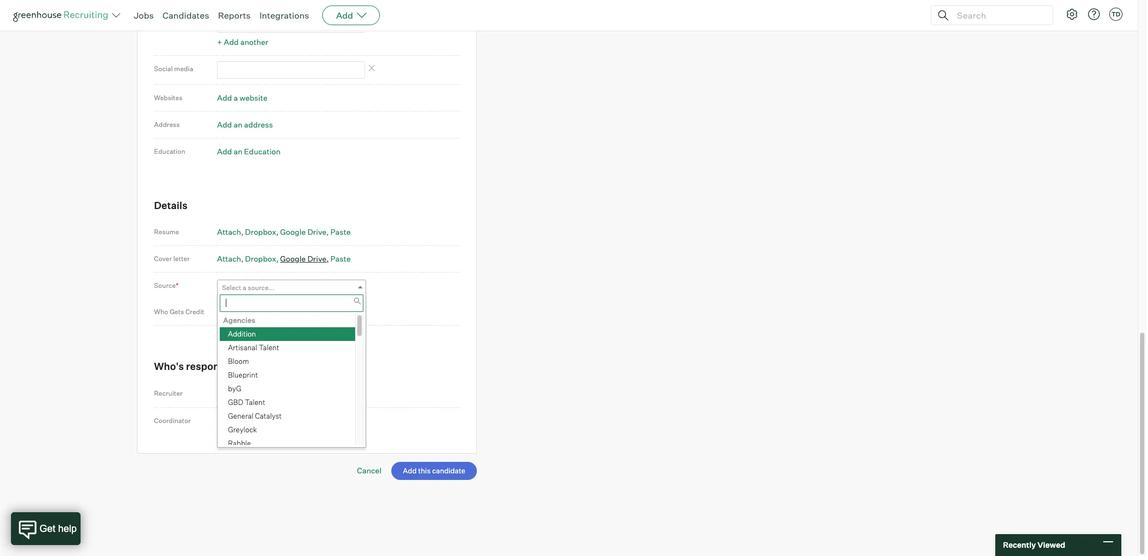 Task type: locate. For each thing, give the bounding box(es) containing it.
attach dropbox google drive paste
[[217, 228, 351, 237], [217, 255, 351, 264]]

none link
[[217, 387, 366, 403], [217, 414, 366, 430]]

add left website
[[217, 93, 232, 102]]

education
[[244, 147, 281, 156], [154, 147, 185, 156]]

drive
[[307, 228, 326, 237], [307, 255, 326, 264]]

who gets credit
[[154, 308, 204, 316]]

attach link for cover letter
[[217, 255, 244, 264]]

an down add an address
[[234, 147, 242, 156]]

a
[[234, 93, 238, 102], [243, 284, 246, 292]]

0 vertical spatial dropbox
[[245, 228, 276, 237]]

paste link for resume
[[330, 228, 351, 237]]

+
[[217, 37, 222, 46]]

add left 'work'
[[336, 10, 353, 21]]

1 none from the top
[[222, 391, 238, 399]]

none down the blueprint
[[222, 391, 238, 399]]

another
[[240, 37, 268, 46]]

1 vertical spatial dropbox link
[[245, 255, 279, 264]]

dropbox for cover letter
[[245, 255, 276, 264]]

0 vertical spatial an
[[234, 120, 242, 129]]

2 none link from the top
[[217, 414, 366, 430]]

rabble
[[228, 440, 251, 448]]

2 an from the top
[[234, 147, 242, 156]]

1 attach from the top
[[217, 228, 241, 237]]

+ add another link
[[217, 37, 268, 46]]

select
[[222, 284, 241, 292]]

email
[[154, 18, 171, 26]]

add right +
[[224, 37, 239, 46]]

greylock
[[228, 426, 257, 435]]

add for add a website
[[217, 93, 232, 102]]

1 vertical spatial paste link
[[330, 255, 351, 264]]

an left address on the left top
[[234, 120, 242, 129]]

none
[[222, 391, 238, 399], [222, 418, 238, 426]]

work
[[375, 20, 392, 28]]

0 vertical spatial paste link
[[330, 228, 351, 237]]

paste for resume
[[330, 228, 351, 237]]

dropbox link
[[245, 228, 279, 237], [245, 255, 279, 264]]

bloom
[[228, 357, 249, 366]]

2 google drive link from the top
[[280, 255, 329, 264]]

None submit
[[391, 463, 477, 481]]

2 dropbox from the top
[[245, 255, 276, 264]]

greenhouse recruiting image
[[13, 9, 112, 22]]

website
[[240, 93, 267, 102]]

1 vertical spatial none link
[[217, 414, 366, 430]]

2 google from the top
[[280, 255, 306, 264]]

+ add another
[[217, 37, 268, 46]]

0 horizontal spatial education
[[154, 147, 185, 156]]

0 vertical spatial paste
[[330, 228, 351, 237]]

2 drive from the top
[[307, 255, 326, 264]]

1 dropbox link from the top
[[245, 228, 279, 237]]

none for recruiter
[[222, 391, 238, 399]]

1 paste from the top
[[330, 228, 351, 237]]

paste
[[330, 228, 351, 237], [330, 255, 351, 264]]

2 paste link from the top
[[330, 255, 351, 264]]

1 an from the top
[[234, 120, 242, 129]]

gbd
[[228, 399, 243, 407]]

blueprint
[[228, 371, 258, 380]]

reports link
[[218, 10, 251, 21]]

0 vertical spatial talent
[[259, 344, 279, 352]]

0 vertical spatial google drive link
[[280, 228, 329, 237]]

letter
[[173, 255, 190, 263]]

talent up the catalyst
[[245, 399, 265, 407]]

general
[[228, 412, 253, 421]]

dropbox
[[245, 228, 276, 237], [245, 255, 276, 264]]

add
[[336, 10, 353, 21], [224, 37, 239, 46], [217, 93, 232, 102], [217, 120, 232, 129], [217, 147, 232, 156]]

add inside 'add' "popup button"
[[336, 10, 353, 21]]

1 vertical spatial attach dropbox google drive paste
[[217, 255, 351, 264]]

none link for recruiter
[[217, 387, 366, 403]]

google drive link
[[280, 228, 329, 237], [280, 255, 329, 264]]

cover letter
[[154, 255, 190, 263]]

0 horizontal spatial a
[[234, 93, 238, 102]]

paste link
[[330, 228, 351, 237], [330, 255, 351, 264]]

work link
[[371, 16, 431, 32]]

recently
[[1003, 541, 1036, 550]]

a for select
[[243, 284, 246, 292]]

attach link for resume
[[217, 228, 244, 237]]

an
[[234, 120, 242, 129], [234, 147, 242, 156]]

1 none link from the top
[[217, 387, 366, 403]]

1 vertical spatial google
[[280, 255, 306, 264]]

google
[[280, 228, 306, 237], [280, 255, 306, 264]]

dropbox for resume
[[245, 228, 276, 237]]

1 dropbox from the top
[[245, 228, 276, 237]]

a right "select"
[[243, 284, 246, 292]]

dummy
[[237, 309, 261, 317]]

education down address on the left top
[[244, 147, 281, 156]]

a left website
[[234, 93, 238, 102]]

talent
[[259, 344, 279, 352], [245, 399, 265, 407]]

1 drive from the top
[[307, 228, 326, 237]]

attach link
[[217, 228, 244, 237], [217, 255, 244, 264]]

1 paste link from the top
[[330, 228, 351, 237]]

google for cover letter
[[280, 255, 306, 264]]

source *
[[154, 282, 179, 290]]

google for resume
[[280, 228, 306, 237]]

2 paste from the top
[[330, 255, 351, 264]]

1 vertical spatial talent
[[245, 399, 265, 407]]

0 vertical spatial dropbox link
[[245, 228, 279, 237]]

add down add an address
[[217, 147, 232, 156]]

cancel link
[[357, 467, 382, 476]]

1 google from the top
[[280, 228, 306, 237]]

0 vertical spatial none
[[222, 391, 238, 399]]

none for coordinator
[[222, 418, 238, 426]]

test dummy
[[222, 309, 261, 317]]

2 none from the top
[[222, 418, 238, 426]]

1 vertical spatial a
[[243, 284, 246, 292]]

2 attach dropbox google drive paste from the top
[[217, 255, 351, 264]]

add button
[[322, 5, 380, 25]]

1 horizontal spatial a
[[243, 284, 246, 292]]

gets
[[170, 308, 184, 316]]

add a website link
[[217, 93, 267, 102]]

0 vertical spatial attach link
[[217, 228, 244, 237]]

0 vertical spatial none link
[[217, 387, 366, 403]]

0 vertical spatial a
[[234, 93, 238, 102]]

reports
[[218, 10, 251, 21]]

add down add a website in the left of the page
[[217, 120, 232, 129]]

select a source...
[[222, 284, 275, 292]]

1 vertical spatial google drive link
[[280, 255, 329, 264]]

add an education
[[217, 147, 281, 156]]

this
[[260, 361, 278, 373]]

None text field
[[217, 61, 365, 79]]

1 vertical spatial attach link
[[217, 255, 244, 264]]

for
[[244, 361, 258, 373]]

attach
[[217, 228, 241, 237], [217, 255, 241, 264]]

0 vertical spatial attach
[[217, 228, 241, 237]]

0 vertical spatial google
[[280, 228, 306, 237]]

integrations link
[[259, 10, 309, 21]]

education down "address"
[[154, 147, 185, 156]]

google drive link for resume
[[280, 228, 329, 237]]

2 dropbox link from the top
[[245, 255, 279, 264]]

1 vertical spatial dropbox
[[245, 255, 276, 264]]

dropbox link for resume
[[245, 228, 279, 237]]

none down gbd
[[222, 418, 238, 426]]

None file field
[[13, 502, 152, 514], [0, 516, 139, 528], [13, 502, 152, 514], [0, 516, 139, 528]]

1 horizontal spatial education
[[244, 147, 281, 156]]

talent up this
[[259, 344, 279, 352]]

2 attach from the top
[[217, 255, 241, 264]]

1 attach link from the top
[[217, 228, 244, 237]]

add an education link
[[217, 147, 281, 156]]

social
[[154, 64, 173, 73]]

who's responsible for this candidate?
[[154, 361, 333, 373]]

0 vertical spatial drive
[[307, 228, 326, 237]]

0 vertical spatial attach dropbox google drive paste
[[217, 228, 351, 237]]

viewed
[[1038, 541, 1065, 550]]

an for education
[[234, 147, 242, 156]]

1 vertical spatial attach
[[217, 255, 241, 264]]

integrations
[[259, 10, 309, 21]]

td button
[[1109, 8, 1123, 21]]

*
[[176, 282, 179, 290]]

1 attach dropbox google drive paste from the top
[[217, 228, 351, 237]]

add an address
[[217, 120, 273, 129]]

byg
[[228, 385, 241, 394]]

candidates
[[163, 10, 209, 21]]

1 vertical spatial paste
[[330, 255, 351, 264]]

1 vertical spatial none
[[222, 418, 238, 426]]

candidate?
[[280, 361, 333, 373]]

google drive link for cover letter
[[280, 255, 329, 264]]

cancel
[[357, 467, 382, 476]]

who's
[[154, 361, 184, 373]]

2 attach link from the top
[[217, 255, 244, 264]]

1 vertical spatial an
[[234, 147, 242, 156]]

1 google drive link from the top
[[280, 228, 329, 237]]

cover
[[154, 255, 172, 263]]

None text field
[[217, 15, 365, 33], [220, 295, 363, 312], [217, 15, 365, 33], [220, 295, 363, 312]]

1 vertical spatial drive
[[307, 255, 326, 264]]



Task type: describe. For each thing, give the bounding box(es) containing it.
catalyst
[[255, 412, 282, 421]]

source...
[[248, 284, 275, 292]]

addition
[[228, 330, 256, 339]]

source
[[154, 282, 176, 290]]

address
[[244, 120, 273, 129]]

td
[[1112, 10, 1120, 18]]

jobs link
[[134, 10, 154, 21]]

recruiter
[[154, 390, 183, 398]]

an for address
[[234, 120, 242, 129]]

attach dropbox google drive paste for resume
[[217, 228, 351, 237]]

drive for resume
[[307, 228, 326, 237]]

resume
[[154, 228, 179, 236]]

add for add an address
[[217, 120, 232, 129]]

test dummy link
[[217, 305, 366, 321]]

a for add
[[234, 93, 238, 102]]

add for add
[[336, 10, 353, 21]]

media
[[174, 64, 193, 73]]

test
[[222, 309, 235, 317]]

paste for cover letter
[[330, 255, 351, 264]]

attach dropbox google drive paste for cover letter
[[217, 255, 351, 264]]

Search text field
[[954, 7, 1043, 23]]

select a source... link
[[217, 280, 366, 296]]

candidates link
[[163, 10, 209, 21]]

recently viewed
[[1003, 541, 1065, 550]]

paste link for cover letter
[[330, 255, 351, 264]]

artisanal
[[228, 344, 257, 352]]

none link for coordinator
[[217, 414, 366, 430]]

configure image
[[1066, 8, 1079, 21]]

attach for cover letter
[[217, 255, 241, 264]]

add an address link
[[217, 120, 273, 129]]

credit
[[185, 308, 204, 316]]

drive for cover letter
[[307, 255, 326, 264]]

social media
[[154, 64, 193, 73]]

agencies addition artisanal talent bloom blueprint byg gbd talent general catalyst greylock rabble
[[223, 316, 282, 448]]

dropbox link for cover letter
[[245, 255, 279, 264]]

td button
[[1107, 5, 1125, 23]]

who
[[154, 308, 168, 316]]

add a website
[[217, 93, 267, 102]]

coordinator
[[154, 417, 191, 425]]

responsible
[[186, 361, 242, 373]]

websites
[[154, 94, 182, 102]]

details
[[154, 199, 188, 212]]

attach for resume
[[217, 228, 241, 237]]

jobs
[[134, 10, 154, 21]]

address
[[154, 121, 180, 129]]

agencies
[[223, 316, 255, 325]]

add for add an education
[[217, 147, 232, 156]]



Task type: vqa. For each thing, say whether or not it's contained in the screenshot.
the Add,
no



